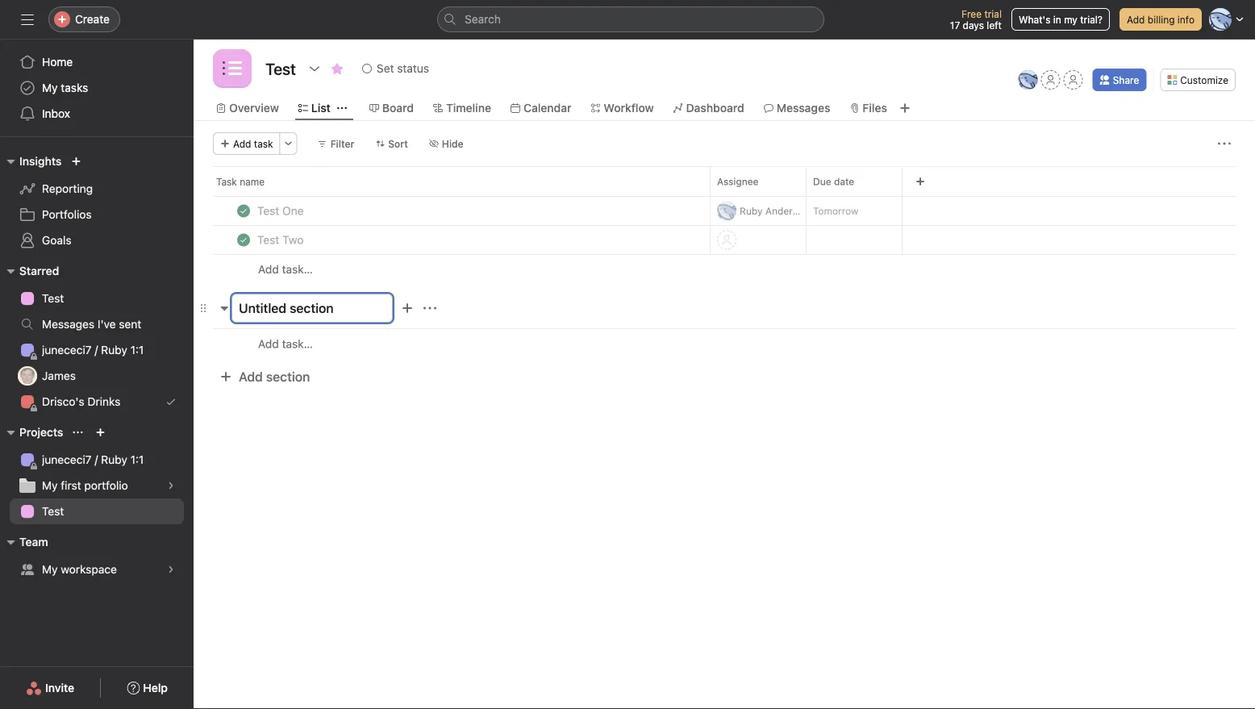 Task type: locate. For each thing, give the bounding box(es) containing it.
1 vertical spatial add task… row
[[194, 328, 1255, 359]]

tasks
[[61, 81, 88, 94]]

what's in my trial?
[[1019, 14, 1103, 25]]

junececi7 / ruby 1:1 link up portfolio
[[10, 447, 184, 473]]

tomorrow
[[813, 205, 859, 217]]

my inside 'global' element
[[42, 81, 58, 94]]

Completed checkbox
[[234, 201, 253, 221], [234, 230, 253, 250]]

1 task… from the top
[[282, 263, 313, 276]]

0 horizontal spatial messages
[[42, 317, 94, 331]]

0 vertical spatial test
[[42, 292, 64, 305]]

sort
[[388, 138, 408, 149]]

0 vertical spatial add task… row
[[194, 254, 1255, 284]]

2 test link from the top
[[10, 499, 184, 524]]

collapse task list for this section image
[[218, 302, 231, 315]]

my tasks
[[42, 81, 88, 94]]

workflow link
[[591, 99, 654, 117]]

portfolios link
[[10, 202, 184, 228]]

1 add task… from the top
[[258, 263, 313, 276]]

messages i've sent link
[[10, 311, 184, 337]]

ruby down assignee
[[740, 205, 763, 217]]

add field image
[[916, 177, 925, 186]]

hide button
[[422, 132, 471, 155]]

free trial 17 days left
[[950, 8, 1002, 31]]

completed checkbox for test one text box
[[234, 201, 253, 221]]

1 vertical spatial /
[[95, 453, 98, 466]]

add task… up section
[[258, 337, 313, 351]]

assignee
[[717, 176, 759, 187]]

17
[[950, 19, 960, 31]]

dashboard link
[[673, 99, 744, 117]]

1:1
[[130, 343, 144, 357], [130, 453, 144, 466]]

test
[[42, 292, 64, 305], [42, 505, 64, 518]]

2 task… from the top
[[282, 337, 313, 351]]

ruby down i've
[[101, 343, 127, 357]]

1 vertical spatial completed checkbox
[[234, 230, 253, 250]]

add task… row
[[194, 254, 1255, 284], [194, 328, 1255, 359]]

info
[[1178, 14, 1195, 25]]

1 my from the top
[[42, 81, 58, 94]]

due
[[813, 176, 831, 187]]

ruby inside projects element
[[101, 453, 127, 466]]

1 vertical spatial test link
[[10, 499, 184, 524]]

junececi7 inside the starred element
[[42, 343, 92, 357]]

my left first
[[42, 479, 58, 492]]

/
[[95, 343, 98, 357], [95, 453, 98, 466]]

add left section
[[239, 369, 263, 384]]

junececi7 up first
[[42, 453, 92, 466]]

test link up messages i've sent
[[10, 286, 184, 311]]

calendar
[[524, 101, 572, 115]]

1 vertical spatial add task…
[[258, 337, 313, 351]]

messages
[[777, 101, 830, 115], [42, 317, 94, 331]]

0 vertical spatial add task…
[[258, 263, 313, 276]]

completed checkbox down completed image
[[234, 230, 253, 250]]

days
[[963, 19, 984, 31]]

team button
[[0, 532, 48, 552]]

0 vertical spatial ruby
[[740, 205, 763, 217]]

my tasks link
[[10, 75, 184, 101]]

1 vertical spatial junececi7 / ruby 1:1 link
[[10, 447, 184, 473]]

completed checkbox up completed icon
[[234, 201, 253, 221]]

completed checkbox inside the "test one" cell
[[234, 201, 253, 221]]

task… inside 'header untitled section' tree grid
[[282, 263, 313, 276]]

completed image
[[234, 230, 253, 250]]

my inside teams element
[[42, 563, 58, 576]]

0 vertical spatial junececi7 / ruby 1:1 link
[[10, 337, 184, 363]]

drisco's
[[42, 395, 84, 408]]

row containing ra
[[194, 196, 1255, 226]]

1 1:1 from the top
[[130, 343, 144, 357]]

1 vertical spatial my
[[42, 479, 58, 492]]

add task… button down 'test two' text field
[[258, 261, 313, 278]]

0 vertical spatial completed checkbox
[[234, 201, 253, 221]]

search list box
[[437, 6, 825, 32]]

my
[[42, 81, 58, 94], [42, 479, 58, 492], [42, 563, 58, 576]]

my inside 'link'
[[42, 479, 58, 492]]

junececi7 / ruby 1:1 link
[[10, 337, 184, 363], [10, 447, 184, 473]]

add task… button inside 'header untitled section' tree grid
[[258, 261, 313, 278]]

0 vertical spatial /
[[95, 343, 98, 357]]

1 horizontal spatial messages
[[777, 101, 830, 115]]

goals link
[[10, 228, 184, 253]]

ra down what's
[[1022, 74, 1035, 86]]

1 / from the top
[[95, 343, 98, 357]]

i've
[[98, 317, 116, 331]]

1:1 down sent
[[130, 343, 144, 357]]

test down first
[[42, 505, 64, 518]]

2 junececi7 from the top
[[42, 453, 92, 466]]

add down 'test two' text field
[[258, 263, 279, 276]]

projects element
[[0, 418, 194, 528]]

1 vertical spatial add task… button
[[258, 335, 313, 353]]

portfolios
[[42, 208, 92, 221]]

show options image
[[308, 62, 321, 75]]

anderson
[[766, 205, 809, 217]]

1 junececi7 / ruby 1:1 from the top
[[42, 343, 144, 357]]

2 junececi7 / ruby 1:1 link from the top
[[10, 447, 184, 473]]

1:1 for 1st junececi7 / ruby 1:1 link from the bottom
[[130, 453, 144, 466]]

goals
[[42, 234, 71, 247]]

task…
[[282, 263, 313, 276], [282, 337, 313, 351]]

add task… inside 'header untitled section' tree grid
[[258, 263, 313, 276]]

1 vertical spatial messages
[[42, 317, 94, 331]]

Test Two text field
[[254, 232, 309, 248]]

1 vertical spatial ruby
[[101, 343, 127, 357]]

drisco's drinks link
[[10, 389, 184, 415]]

2 add task… from the top
[[258, 337, 313, 351]]

name
[[240, 176, 265, 187]]

1 junececi7 / ruby 1:1 link from the top
[[10, 337, 184, 363]]

more actions image right task
[[284, 139, 293, 148]]

junececi7 / ruby 1:1 link down messages i've sent
[[10, 337, 184, 363]]

ra down assignee
[[720, 205, 733, 217]]

test inside projects element
[[42, 505, 64, 518]]

0 vertical spatial messages
[[777, 101, 830, 115]]

add task button
[[213, 132, 280, 155]]

share
[[1113, 74, 1139, 86]]

customize
[[1181, 74, 1229, 86]]

ruby
[[740, 205, 763, 217], [101, 343, 127, 357], [101, 453, 127, 466]]

0 vertical spatial task…
[[282, 263, 313, 276]]

add task… button up section
[[258, 335, 313, 353]]

1 junececi7 from the top
[[42, 343, 92, 357]]

1 add task… button from the top
[[258, 261, 313, 278]]

0 vertical spatial junececi7 / ruby 1:1
[[42, 343, 144, 357]]

ruby inside the starred element
[[101, 343, 127, 357]]

2 add task… button from the top
[[258, 335, 313, 353]]

1 vertical spatial task…
[[282, 337, 313, 351]]

0 vertical spatial add task… button
[[258, 261, 313, 278]]

0 vertical spatial test link
[[10, 286, 184, 311]]

1 test link from the top
[[10, 286, 184, 311]]

section
[[266, 369, 310, 384]]

1 vertical spatial junececi7 / ruby 1:1
[[42, 453, 144, 466]]

messages left files link
[[777, 101, 830, 115]]

None text field
[[261, 54, 300, 83]]

row
[[194, 166, 1255, 196], [213, 195, 1236, 197], [194, 196, 1255, 226], [194, 225, 1255, 255]]

my for my tasks
[[42, 81, 58, 94]]

junececi7 up james
[[42, 343, 92, 357]]

Test One text field
[[254, 203, 309, 219]]

task… up section
[[282, 337, 313, 351]]

1:1 inside projects element
[[130, 453, 144, 466]]

1 horizontal spatial ra
[[1022, 74, 1035, 86]]

ruby inside 'row'
[[740, 205, 763, 217]]

list image
[[223, 59, 242, 78]]

more actions image down customize
[[1218, 137, 1231, 150]]

see details, my first portfolio image
[[166, 481, 176, 491]]

global element
[[0, 40, 194, 136]]

add task… button
[[258, 261, 313, 278], [258, 335, 313, 353]]

completed checkbox inside test two cell
[[234, 230, 253, 250]]

add tab image
[[899, 102, 912, 115]]

more actions image
[[1218, 137, 1231, 150], [284, 139, 293, 148]]

2 test from the top
[[42, 505, 64, 518]]

add section button
[[213, 362, 317, 391]]

1 test from the top
[[42, 292, 64, 305]]

my left tasks
[[42, 81, 58, 94]]

header untitled section tree grid
[[194, 196, 1255, 284]]

messages left i've
[[42, 317, 94, 331]]

1:1 inside the starred element
[[130, 343, 144, 357]]

sent
[[119, 317, 141, 331]]

my for my first portfolio
[[42, 479, 58, 492]]

task name
[[216, 176, 265, 187]]

2 1:1 from the top
[[130, 453, 144, 466]]

2 vertical spatial my
[[42, 563, 58, 576]]

overview link
[[216, 99, 279, 117]]

1:1 up my first portfolio 'link'
[[130, 453, 144, 466]]

junececi7 / ruby 1:1 inside the starred element
[[42, 343, 144, 357]]

add task… down 'test two' text field
[[258, 263, 313, 276]]

0 horizontal spatial ra
[[720, 205, 733, 217]]

junececi7
[[42, 343, 92, 357], [42, 453, 92, 466]]

board
[[382, 101, 414, 115]]

task… down 'test two' text field
[[282, 263, 313, 276]]

0 vertical spatial junececi7
[[42, 343, 92, 357]]

my first portfolio link
[[10, 473, 184, 499]]

junececi7 / ruby 1:1 down messages i've sent
[[42, 343, 144, 357]]

ruby up portfolio
[[101, 453, 127, 466]]

what's
[[1019, 14, 1051, 25]]

completed image
[[234, 201, 253, 221]]

1 vertical spatial 1:1
[[130, 453, 144, 466]]

2 vertical spatial ruby
[[101, 453, 127, 466]]

messages inside the starred element
[[42, 317, 94, 331]]

2 completed checkbox from the top
[[234, 230, 253, 250]]

/ up my first portfolio 'link'
[[95, 453, 98, 466]]

ra
[[1022, 74, 1035, 86], [720, 205, 733, 217]]

my for my workspace
[[42, 563, 58, 576]]

add billing info
[[1127, 14, 1195, 25]]

test down the starred
[[42, 292, 64, 305]]

3 my from the top
[[42, 563, 58, 576]]

test link down portfolio
[[10, 499, 184, 524]]

0 vertical spatial my
[[42, 81, 58, 94]]

my down team
[[42, 563, 58, 576]]

0 vertical spatial ra
[[1022, 74, 1035, 86]]

messages i've sent
[[42, 317, 141, 331]]

1 vertical spatial junececi7
[[42, 453, 92, 466]]

1 vertical spatial ra
[[720, 205, 733, 217]]

list link
[[298, 99, 331, 117]]

ruby for 2nd junececi7 / ruby 1:1 link from the bottom of the page
[[101, 343, 127, 357]]

1 vertical spatial test
[[42, 505, 64, 518]]

0 vertical spatial 1:1
[[130, 343, 144, 357]]

junececi7 / ruby 1:1
[[42, 343, 144, 357], [42, 453, 144, 466]]

/ down messages i've sent link
[[95, 343, 98, 357]]

home link
[[10, 49, 184, 75]]

1 completed checkbox from the top
[[234, 201, 253, 221]]

junececi7 / ruby 1:1 up my first portfolio 'link'
[[42, 453, 144, 466]]

2 / from the top
[[95, 453, 98, 466]]

1:1 for 2nd junececi7 / ruby 1:1 link from the bottom of the page
[[130, 343, 144, 357]]

what's in my trial? button
[[1012, 8, 1110, 31]]

1 horizontal spatial more actions image
[[1218, 137, 1231, 150]]

test two cell
[[194, 225, 711, 255]]

2 junececi7 / ruby 1:1 from the top
[[42, 453, 144, 466]]

reporting
[[42, 182, 93, 195]]

add task…
[[258, 263, 313, 276], [258, 337, 313, 351]]

new image
[[71, 157, 81, 166]]

new project or portfolio image
[[96, 428, 105, 437]]

2 my from the top
[[42, 479, 58, 492]]

show options, current sort, top image
[[73, 428, 83, 437]]

junececi7 / ruby 1:1 inside projects element
[[42, 453, 144, 466]]



Task type: vqa. For each thing, say whether or not it's contained in the screenshot.
TASK NAME
yes



Task type: describe. For each thing, give the bounding box(es) containing it.
task
[[216, 176, 237, 187]]

workflow
[[604, 101, 654, 115]]

search button
[[437, 6, 825, 32]]

filter
[[330, 138, 354, 149]]

set status
[[377, 62, 429, 75]]

billing
[[1148, 14, 1175, 25]]

trial
[[985, 8, 1002, 19]]

my workspace link
[[10, 557, 184, 582]]

add task… for second the add task… row from the top of the page's add task… "button"
[[258, 337, 313, 351]]

workspace
[[61, 563, 117, 576]]

ra inside 'header untitled section' tree grid
[[720, 205, 733, 217]]

projects
[[19, 426, 63, 439]]

add left task
[[233, 138, 251, 149]]

list
[[311, 101, 331, 115]]

add a task to this section image
[[401, 302, 414, 315]]

my workspace
[[42, 563, 117, 576]]

help button
[[116, 674, 178, 703]]

timeline
[[446, 101, 491, 115]]

starred button
[[0, 261, 59, 281]]

test inside the starred element
[[42, 292, 64, 305]]

filter button
[[310, 132, 362, 155]]

test link inside the starred element
[[10, 286, 184, 311]]

hide sidebar image
[[21, 13, 34, 26]]

teams element
[[0, 528, 194, 586]]

inbox link
[[10, 101, 184, 127]]

more section actions image
[[424, 302, 436, 315]]

files
[[863, 101, 887, 115]]

date
[[834, 176, 854, 187]]

New section text field
[[232, 294, 393, 323]]

team
[[19, 535, 48, 549]]

see details, my workspace image
[[166, 565, 176, 574]]

remove from starred image
[[331, 62, 344, 75]]

calendar link
[[511, 99, 572, 117]]

completed checkbox for 'test two' text field
[[234, 230, 253, 250]]

board link
[[369, 99, 414, 117]]

add left billing in the top of the page
[[1127, 14, 1145, 25]]

add section
[[239, 369, 310, 384]]

free
[[962, 8, 982, 19]]

inbox
[[42, 107, 70, 120]]

add task… button for 2nd the add task… row from the bottom of the page
[[258, 261, 313, 278]]

sort button
[[368, 132, 415, 155]]

due date
[[813, 176, 854, 187]]

insights button
[[0, 152, 62, 171]]

help
[[143, 681, 168, 695]]

ra button
[[1019, 70, 1038, 90]]

set
[[377, 62, 394, 75]]

ruby for 1st junececi7 / ruby 1:1 link from the bottom
[[101, 453, 127, 466]]

tab actions image
[[337, 103, 347, 113]]

invite button
[[15, 674, 85, 703]]

ja
[[22, 370, 33, 382]]

test one cell
[[194, 196, 711, 226]]

set status button
[[355, 57, 436, 80]]

insights element
[[0, 147, 194, 257]]

first
[[61, 479, 81, 492]]

2 add task… row from the top
[[194, 328, 1255, 359]]

messages for messages
[[777, 101, 830, 115]]

invite
[[45, 681, 74, 695]]

add up add section button
[[258, 337, 279, 351]]

starred
[[19, 264, 59, 278]]

test link inside projects element
[[10, 499, 184, 524]]

add task
[[233, 138, 273, 149]]

junececi7 inside projects element
[[42, 453, 92, 466]]

hide
[[442, 138, 464, 149]]

add task… for add task… "button" inside the 'header untitled section' tree grid
[[258, 263, 313, 276]]

0 horizontal spatial more actions image
[[284, 139, 293, 148]]

/ inside the starred element
[[95, 343, 98, 357]]

insights
[[19, 154, 62, 168]]

james
[[42, 369, 76, 382]]

/ inside projects element
[[95, 453, 98, 466]]

drinks
[[88, 395, 120, 408]]

files link
[[850, 99, 887, 117]]

add task… button for second the add task… row from the top of the page
[[258, 335, 313, 353]]

timeline link
[[433, 99, 491, 117]]

status
[[397, 62, 429, 75]]

starred element
[[0, 257, 194, 418]]

left
[[987, 19, 1002, 31]]

search
[[465, 13, 501, 26]]

1 add task… row from the top
[[194, 254, 1255, 284]]

messages link
[[764, 99, 830, 117]]

overview
[[229, 101, 279, 115]]

messages for messages i've sent
[[42, 317, 94, 331]]

trial?
[[1080, 14, 1103, 25]]

add billing info button
[[1120, 8, 1202, 31]]

create button
[[48, 6, 120, 32]]

add inside 'header untitled section' tree grid
[[258, 263, 279, 276]]

ra inside button
[[1022, 74, 1035, 86]]

row containing task name
[[194, 166, 1255, 196]]

dashboard
[[686, 101, 744, 115]]

reporting link
[[10, 176, 184, 202]]

create
[[75, 13, 110, 26]]

home
[[42, 55, 73, 69]]

drisco's drinks
[[42, 395, 120, 408]]

projects button
[[0, 423, 63, 442]]

my
[[1064, 14, 1078, 25]]

my first portfolio
[[42, 479, 128, 492]]

share button
[[1093, 69, 1147, 91]]

in
[[1053, 14, 1062, 25]]

task
[[254, 138, 273, 149]]



